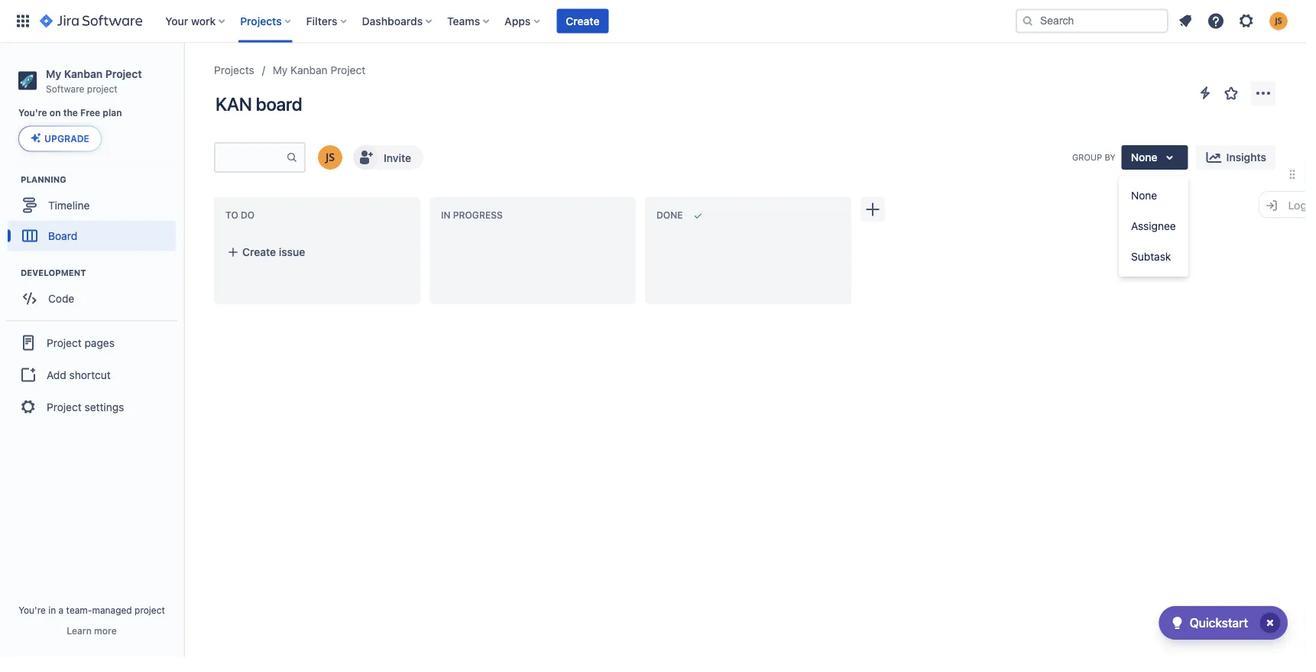 Task type: describe. For each thing, give the bounding box(es) containing it.
subtask button
[[1119, 241, 1188, 272]]

quickstart
[[1190, 616, 1248, 630]]

sidebar navigation image
[[167, 61, 200, 92]]

insights image
[[1205, 148, 1223, 167]]

notifications image
[[1176, 12, 1195, 30]]

development group
[[8, 266, 183, 318]]

kan board
[[216, 93, 302, 115]]

assignee button
[[1119, 211, 1188, 241]]

done
[[656, 210, 683, 221]]

board link
[[8, 220, 176, 251]]

filters button
[[302, 9, 353, 33]]

your profile and settings image
[[1269, 12, 1288, 30]]

timeline link
[[8, 190, 176, 220]]

subtask
[[1131, 250, 1171, 263]]

filters
[[306, 15, 337, 27]]

managed
[[92, 605, 132, 615]]

kanban for my kanban project software project
[[64, 67, 103, 80]]

free
[[80, 108, 100, 118]]

group
[[1072, 152, 1102, 162]]

team-
[[66, 605, 92, 615]]

john smith image
[[318, 145, 342, 170]]

on
[[50, 108, 61, 118]]

add people image
[[356, 148, 374, 167]]

project settings link
[[6, 390, 177, 424]]

kan
[[216, 93, 252, 115]]

a
[[59, 605, 64, 615]]

learn more
[[67, 625, 117, 636]]

search image
[[1022, 15, 1034, 27]]

dashboards button
[[357, 9, 438, 33]]

project settings
[[47, 400, 124, 413]]

quickstart button
[[1159, 606, 1288, 640]]

development image
[[2, 263, 21, 281]]

project inside my kanban project software project
[[105, 67, 142, 80]]

timeline
[[48, 199, 90, 211]]

create for create issue
[[242, 246, 276, 258]]

none button
[[1119, 180, 1188, 211]]

create issue
[[242, 246, 305, 258]]

invite button
[[352, 144, 425, 171]]

in progress
[[441, 210, 503, 221]]

upgrade
[[44, 133, 89, 144]]

group for development icon
[[6, 320, 177, 428]]

learn more button
[[67, 624, 117, 637]]

your work
[[165, 15, 216, 27]]

you're on the free plan
[[18, 108, 122, 118]]

insights
[[1226, 151, 1266, 164]]

create for create
[[566, 15, 600, 27]]

your
[[165, 15, 188, 27]]

issue
[[279, 246, 305, 258]]

work
[[191, 15, 216, 27]]

project pages link
[[6, 326, 177, 359]]

projects link
[[214, 61, 254, 79]]

code link
[[8, 283, 176, 314]]

software
[[46, 83, 84, 94]]

create issue button
[[218, 238, 417, 266]]

in
[[48, 605, 56, 615]]

to
[[225, 210, 238, 221]]

apps
[[505, 15, 531, 27]]

group for 'check' image
[[1119, 176, 1188, 277]]

your work button
[[161, 9, 231, 33]]

the
[[63, 108, 78, 118]]

add
[[47, 368, 66, 381]]

board
[[48, 229, 77, 242]]

development
[[21, 267, 86, 277]]

in
[[441, 210, 450, 221]]

none button
[[1122, 145, 1188, 170]]

upgrade button
[[19, 126, 101, 151]]



Task type: vqa. For each thing, say whether or not it's contained in the screenshot.
bottom usage
no



Task type: locate. For each thing, give the bounding box(es) containing it.
my up software
[[46, 67, 61, 80]]

0 vertical spatial projects
[[240, 15, 282, 27]]

none for none button
[[1131, 189, 1157, 202]]

kanban inside my kanban project software project
[[64, 67, 103, 80]]

none up assignee
[[1131, 189, 1157, 202]]

1 horizontal spatial kanban
[[290, 64, 328, 76]]

primary element
[[9, 0, 1016, 42]]

you're for you're in a team-managed project
[[18, 605, 46, 615]]

1 vertical spatial create
[[242, 246, 276, 258]]

project down filters dropdown button at the left of the page
[[331, 64, 365, 76]]

Search this board text field
[[216, 144, 286, 171]]

1 horizontal spatial create
[[566, 15, 600, 27]]

you're left on at the left top of page
[[18, 108, 47, 118]]

none right by
[[1131, 151, 1158, 164]]

my kanban project link
[[273, 61, 365, 79]]

project pages
[[47, 336, 115, 349]]

apps button
[[500, 9, 546, 33]]

1 horizontal spatial my
[[273, 64, 288, 76]]

project
[[87, 83, 117, 94], [135, 605, 165, 615]]

1 vertical spatial you're
[[18, 605, 46, 615]]

project down add
[[47, 400, 82, 413]]

project inside "link"
[[47, 400, 82, 413]]

project up plan
[[87, 83, 117, 94]]

add shortcut button
[[6, 359, 177, 390]]

1 vertical spatial group
[[6, 320, 177, 428]]

my for my kanban project
[[273, 64, 288, 76]]

projects up projects link
[[240, 15, 282, 27]]

group by
[[1072, 152, 1116, 162]]

you're in a team-managed project
[[18, 605, 165, 615]]

more image
[[1254, 84, 1272, 102]]

0 horizontal spatial project
[[87, 83, 117, 94]]

assignee
[[1131, 220, 1176, 232]]

0 horizontal spatial kanban
[[64, 67, 103, 80]]

you're for you're on the free plan
[[18, 108, 47, 118]]

project
[[331, 64, 365, 76], [105, 67, 142, 80], [47, 336, 82, 349], [47, 400, 82, 413]]

projects for projects 'popup button'
[[240, 15, 282, 27]]

planning image
[[2, 170, 21, 188]]

0 horizontal spatial create
[[242, 246, 276, 258]]

none
[[1131, 151, 1158, 164], [1131, 189, 1157, 202]]

1 vertical spatial none
[[1131, 189, 1157, 202]]

create inside button
[[566, 15, 600, 27]]

my kanban project
[[273, 64, 365, 76]]

do
[[241, 210, 255, 221]]

projects
[[240, 15, 282, 27], [214, 64, 254, 76]]

1 horizontal spatial group
[[1119, 176, 1188, 277]]

teams button
[[443, 9, 495, 33]]

create
[[566, 15, 600, 27], [242, 246, 276, 258]]

my up board
[[273, 64, 288, 76]]

invite
[[384, 151, 411, 164]]

project inside my kanban project software project
[[87, 83, 117, 94]]

project up plan
[[105, 67, 142, 80]]

my inside my kanban project software project
[[46, 67, 61, 80]]

0 vertical spatial project
[[87, 83, 117, 94]]

0 vertical spatial you're
[[18, 108, 47, 118]]

banner containing your work
[[0, 0, 1306, 43]]

0 horizontal spatial group
[[6, 320, 177, 428]]

star kan board image
[[1222, 84, 1240, 102]]

pages
[[84, 336, 115, 349]]

0 vertical spatial group
[[1119, 176, 1188, 277]]

teams
[[447, 15, 480, 27]]

group containing none
[[1119, 176, 1188, 277]]

board
[[256, 93, 302, 115]]

1 vertical spatial projects
[[214, 64, 254, 76]]

jira software image
[[40, 12, 142, 30], [40, 12, 142, 30]]

you're
[[18, 108, 47, 118], [18, 605, 46, 615]]

create inside button
[[242, 246, 276, 258]]

project right managed
[[135, 605, 165, 615]]

Search field
[[1016, 9, 1169, 33]]

2 you're from the top
[[18, 605, 46, 615]]

none inside button
[[1131, 189, 1157, 202]]

plan
[[103, 108, 122, 118]]

settings
[[84, 400, 124, 413]]

dismiss quickstart image
[[1258, 611, 1282, 635]]

progress
[[453, 210, 503, 221]]

shortcut
[[69, 368, 111, 381]]

more
[[94, 625, 117, 636]]

by
[[1105, 152, 1116, 162]]

planning
[[21, 174, 66, 184]]

planning group
[[8, 173, 183, 256]]

you're left the in
[[18, 605, 46, 615]]

insights button
[[1196, 145, 1276, 170]]

1 horizontal spatial project
[[135, 605, 165, 615]]

kanban up software
[[64, 67, 103, 80]]

to do
[[225, 210, 255, 221]]

projects button
[[236, 9, 297, 33]]

none inside popup button
[[1131, 151, 1158, 164]]

check image
[[1168, 614, 1187, 632]]

my kanban project software project
[[46, 67, 142, 94]]

learn
[[67, 625, 92, 636]]

create left issue
[[242, 246, 276, 258]]

0 horizontal spatial my
[[46, 67, 61, 80]]

projects up kan on the left top of page
[[214, 64, 254, 76]]

group containing project pages
[[6, 320, 177, 428]]

group
[[1119, 176, 1188, 277], [6, 320, 177, 428]]

banner
[[0, 0, 1306, 43]]

kanban
[[290, 64, 328, 76], [64, 67, 103, 80]]

1 you're from the top
[[18, 108, 47, 118]]

settings image
[[1237, 12, 1256, 30]]

create right apps dropdown button
[[566, 15, 600, 27]]

my
[[273, 64, 288, 76], [46, 67, 61, 80]]

create column image
[[864, 200, 882, 219]]

dashboards
[[362, 15, 423, 27]]

code
[[48, 292, 74, 305]]

create button
[[557, 9, 609, 33]]

kanban for my kanban project
[[290, 64, 328, 76]]

help image
[[1207, 12, 1225, 30]]

appswitcher icon image
[[14, 12, 32, 30]]

kanban up board
[[290, 64, 328, 76]]

none for none popup button
[[1131, 151, 1158, 164]]

project up add
[[47, 336, 82, 349]]

projects for projects link
[[214, 64, 254, 76]]

automations menu button icon image
[[1196, 84, 1214, 102]]

my for my kanban project software project
[[46, 67, 61, 80]]

0 vertical spatial none
[[1131, 151, 1158, 164]]

1 vertical spatial project
[[135, 605, 165, 615]]

0 vertical spatial create
[[566, 15, 600, 27]]

add shortcut
[[47, 368, 111, 381]]

projects inside 'popup button'
[[240, 15, 282, 27]]



